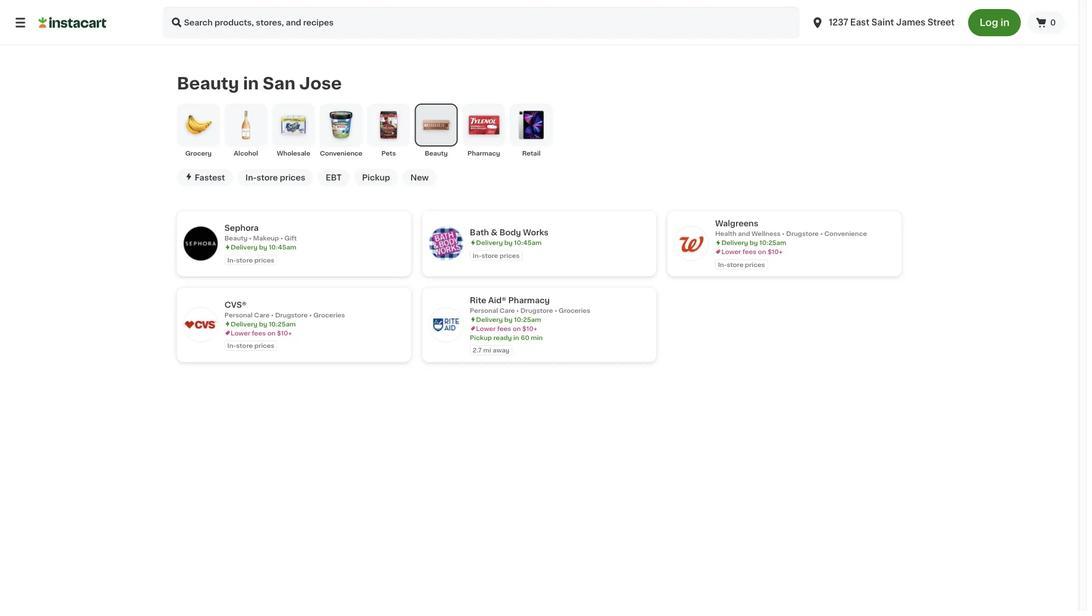 Task type: vqa. For each thing, say whether or not it's contained in the screenshot.
CVS® Personal Care • Drugstore • Groceries
yes



Task type: describe. For each thing, give the bounding box(es) containing it.
works
[[523, 229, 549, 237]]

delivery down sephora
[[231, 244, 258, 251]]

cvs®
[[225, 301, 247, 309]]

1237 east saint james street button
[[804, 7, 962, 39]]

lower for aid®
[[476, 326, 496, 332]]

10:25am for and
[[760, 240, 787, 246]]

0 horizontal spatial delivery by 10:45am
[[231, 244, 296, 251]]

ebt button
[[318, 169, 350, 186]]

groceries inside rite aid® pharmacy personal care • drugstore • groceries
[[559, 307, 591, 314]]

min
[[531, 335, 543, 341]]

lower fees on $10+ for care
[[231, 330, 292, 336]]

fastest button
[[177, 169, 233, 186]]

delivery for cvs®
[[231, 321, 258, 327]]

pharmacy inside button
[[468, 150, 500, 157]]

lower fees on $10+ for and
[[722, 249, 783, 255]]

2.7 mi away
[[473, 347, 510, 354]]

1 horizontal spatial 10:45am
[[514, 240, 542, 246]]

store down the &
[[482, 253, 498, 259]]

convenience inside button
[[320, 150, 363, 157]]

and
[[738, 231, 750, 237]]

in- for walgreens
[[718, 262, 727, 268]]

care inside cvs® personal care • drugstore • groceries
[[254, 312, 270, 318]]

pickup for pickup
[[362, 174, 390, 182]]

health
[[716, 231, 737, 237]]

0 button
[[1028, 11, 1065, 34]]

in-store prices down the &
[[473, 253, 520, 259]]

by for cvs®
[[259, 321, 267, 327]]

walgreens image
[[675, 227, 709, 261]]

on for pharmacy
[[513, 326, 521, 332]]

by for rite aid® pharmacy
[[505, 317, 513, 323]]

$10+ for pharmacy
[[523, 326, 538, 332]]

mi
[[483, 347, 491, 354]]

fees for pharmacy
[[497, 326, 511, 332]]

beauty for beauty in san jose
[[177, 75, 239, 91]]

prices for cvs®
[[254, 343, 274, 349]]

0
[[1051, 19, 1056, 27]]

store for sephora
[[236, 257, 253, 263]]

walgreens health and wellness • drugstore • convenience
[[716, 220, 867, 237]]

drugstore inside cvs® personal care • drugstore • groceries
[[275, 312, 308, 318]]

pharmacy inside rite aid® pharmacy personal care • drugstore • groceries
[[509, 296, 550, 304]]

sephora image
[[184, 227, 218, 261]]

store for walgreens
[[727, 262, 744, 268]]

in-store prices for sephora
[[227, 257, 274, 263]]

delivery for rite aid® pharmacy
[[476, 317, 503, 323]]

in-store prices for walgreens
[[718, 262, 765, 268]]

sephora beauty • makeup • gift
[[225, 224, 297, 242]]

care inside rite aid® pharmacy personal care • drugstore • groceries
[[500, 307, 515, 314]]

grocery button
[[177, 104, 220, 158]]

james
[[897, 18, 926, 27]]

log in
[[980, 18, 1010, 27]]

drugstore inside rite aid® pharmacy personal care • drugstore • groceries
[[521, 307, 553, 314]]

beauty for beauty
[[425, 150, 448, 157]]

on for and
[[758, 249, 767, 255]]

prices for sephora
[[254, 257, 274, 263]]

bath
[[470, 229, 489, 237]]

log in button
[[969, 9, 1021, 36]]

prices inside button
[[280, 174, 305, 182]]

gift
[[285, 235, 297, 242]]

retail
[[522, 150, 541, 157]]

new
[[411, 174, 429, 182]]

personal inside cvs® personal care • drugstore • groceries
[[225, 312, 253, 318]]

in- down bath on the top left of the page
[[473, 253, 482, 259]]

1 horizontal spatial delivery by 10:45am
[[476, 240, 542, 246]]

walgreens
[[716, 220, 759, 228]]

san
[[263, 75, 296, 91]]

cvs® personal care • drugstore • groceries
[[225, 301, 345, 318]]

lower for health
[[722, 249, 741, 255]]

store for cvs®
[[236, 343, 253, 349]]

groceries inside cvs® personal care • drugstore • groceries
[[313, 312, 345, 318]]

by down makeup
[[259, 244, 267, 251]]

1237 east saint james street button
[[811, 7, 955, 39]]

rite aid® pharmacy personal care • drugstore • groceries
[[470, 296, 591, 314]]

delivery down the &
[[476, 240, 503, 246]]



Task type: locate. For each thing, give the bounding box(es) containing it.
on down wellness
[[758, 249, 767, 255]]

lower for personal
[[231, 330, 250, 336]]

1237
[[829, 18, 849, 27]]

beauty inside button
[[425, 150, 448, 157]]

2 horizontal spatial lower fees on $10+
[[722, 249, 783, 255]]

delivery by 10:45am
[[476, 240, 542, 246], [231, 244, 296, 251]]

store down cvs®
[[236, 343, 253, 349]]

fees down and
[[743, 249, 757, 255]]

None search field
[[163, 7, 800, 39]]

lower down cvs®
[[231, 330, 250, 336]]

on for care
[[267, 330, 276, 336]]

delivery by 10:25am for and
[[722, 240, 787, 246]]

fees for care
[[252, 330, 266, 336]]

body
[[500, 229, 521, 237]]

lower
[[722, 249, 741, 255], [476, 326, 496, 332], [231, 330, 250, 336]]

0 horizontal spatial lower
[[231, 330, 250, 336]]

fees for and
[[743, 249, 757, 255]]

1 horizontal spatial lower
[[476, 326, 496, 332]]

in for beauty
[[243, 75, 259, 91]]

store
[[257, 174, 278, 182], [482, 253, 498, 259], [236, 257, 253, 263], [727, 262, 744, 268], [236, 343, 253, 349]]

2 horizontal spatial fees
[[743, 249, 757, 255]]

1 horizontal spatial in
[[514, 335, 519, 341]]

prices down and
[[745, 262, 765, 268]]

delivery
[[476, 240, 503, 246], [722, 240, 749, 246], [231, 244, 258, 251], [476, 317, 503, 323], [231, 321, 258, 327]]

delivery by 10:25am for pharmacy
[[476, 317, 541, 323]]

by down bath & body works
[[505, 240, 513, 246]]

1 horizontal spatial fees
[[497, 326, 511, 332]]

drugstore inside walgreens health and wellness • drugstore • convenience
[[787, 231, 819, 237]]

1 vertical spatial beauty
[[425, 150, 448, 157]]

personal down cvs®
[[225, 312, 253, 318]]

in-store prices down the wholesale
[[246, 174, 305, 182]]

2 horizontal spatial 10:25am
[[760, 240, 787, 246]]

in- down cvs®
[[227, 343, 236, 349]]

rite aid® pharmacy image
[[429, 308, 463, 342]]

grocery
[[185, 150, 212, 157]]

wholesale
[[277, 150, 310, 157]]

in- for cvs®
[[227, 343, 236, 349]]

beauty in san jose
[[177, 75, 342, 91]]

convenience button
[[320, 104, 363, 158]]

1 horizontal spatial $10+
[[523, 326, 538, 332]]

ebt
[[326, 174, 342, 182]]

away
[[493, 347, 510, 354]]

in left san on the top of page
[[243, 75, 259, 91]]

$10+ for care
[[277, 330, 292, 336]]

1 horizontal spatial groceries
[[559, 307, 591, 314]]

alcohol
[[234, 150, 258, 157]]

lower fees on $10+
[[722, 249, 783, 255], [476, 326, 538, 332], [231, 330, 292, 336]]

2 horizontal spatial on
[[758, 249, 767, 255]]

pets button
[[367, 104, 410, 158]]

0 horizontal spatial convenience
[[320, 150, 363, 157]]

cvs® image
[[184, 308, 218, 342]]

wholesale button
[[272, 104, 315, 158]]

convenience inside walgreens health and wellness • drugstore • convenience
[[825, 231, 867, 237]]

0 horizontal spatial in
[[243, 75, 259, 91]]

$10+
[[768, 249, 783, 255], [523, 326, 538, 332], [277, 330, 292, 336]]

rite
[[470, 296, 487, 304]]

store down and
[[727, 262, 744, 268]]

delivery by 10:25am up pickup ready in 60 min
[[476, 317, 541, 323]]

in left 60
[[514, 335, 519, 341]]

prices for walgreens
[[745, 262, 765, 268]]

on down cvs® personal care • drugstore • groceries
[[267, 330, 276, 336]]

in- for sephora
[[227, 257, 236, 263]]

by down cvs® personal care • drugstore • groceries
[[259, 321, 267, 327]]

0 horizontal spatial delivery by 10:25am
[[231, 321, 296, 327]]

in-store prices down cvs®
[[227, 343, 274, 349]]

pharmacy button
[[462, 104, 506, 158]]

$10+ for and
[[768, 249, 783, 255]]

1237 east saint james street
[[829, 18, 955, 27]]

delivery by 10:25am for care
[[231, 321, 296, 327]]

by down and
[[750, 240, 758, 246]]

0 horizontal spatial 10:25am
[[269, 321, 296, 327]]

1 vertical spatial in
[[243, 75, 259, 91]]

lower down health
[[722, 249, 741, 255]]

in right log at the top right of the page
[[1001, 18, 1010, 27]]

0 horizontal spatial pickup
[[362, 174, 390, 182]]

bath & body works image
[[429, 227, 463, 261]]

0 horizontal spatial on
[[267, 330, 276, 336]]

2.7
[[473, 347, 482, 354]]

1 horizontal spatial lower fees on $10+
[[476, 326, 538, 332]]

delivery for walgreens
[[722, 240, 749, 246]]

1 horizontal spatial 10:25am
[[514, 317, 541, 323]]

•
[[782, 231, 785, 237], [821, 231, 823, 237], [249, 235, 252, 242], [281, 235, 283, 242], [517, 307, 519, 314], [555, 307, 557, 314], [271, 312, 274, 318], [309, 312, 312, 318]]

1 horizontal spatial care
[[500, 307, 515, 314]]

in-store prices inside button
[[246, 174, 305, 182]]

0 horizontal spatial pharmacy
[[468, 150, 500, 157]]

2 horizontal spatial drugstore
[[787, 231, 819, 237]]

$10+ down cvs® personal care • drugstore • groceries
[[277, 330, 292, 336]]

pickup up 2.7
[[470, 335, 492, 341]]

store down sephora beauty • makeup • gift
[[236, 257, 253, 263]]

0 vertical spatial pharmacy
[[468, 150, 500, 157]]

0 vertical spatial convenience
[[320, 150, 363, 157]]

store inside button
[[257, 174, 278, 182]]

delivery down aid®
[[476, 317, 503, 323]]

in- down alcohol
[[246, 174, 257, 182]]

1 horizontal spatial pickup
[[470, 335, 492, 341]]

instacart logo image
[[39, 16, 106, 29]]

pickup button
[[354, 169, 398, 186]]

pets
[[382, 150, 396, 157]]

0 horizontal spatial personal
[[225, 312, 253, 318]]

in-store prices down makeup
[[227, 257, 274, 263]]

1 horizontal spatial delivery by 10:25am
[[476, 317, 541, 323]]

1 horizontal spatial drugstore
[[521, 307, 553, 314]]

personal inside rite aid® pharmacy personal care • drugstore • groceries
[[470, 307, 498, 314]]

beauty down sephora
[[225, 235, 248, 242]]

beauty inside sephora beauty • makeup • gift
[[225, 235, 248, 242]]

10:25am down cvs® personal care • drugstore • groceries
[[269, 321, 296, 327]]

in-store prices button
[[238, 169, 313, 186]]

care
[[500, 307, 515, 314], [254, 312, 270, 318]]

0 horizontal spatial lower fees on $10+
[[231, 330, 292, 336]]

0 horizontal spatial fees
[[252, 330, 266, 336]]

2 horizontal spatial lower
[[722, 249, 741, 255]]

0 vertical spatial in
[[1001, 18, 1010, 27]]

store down alcohol
[[257, 174, 278, 182]]

1 horizontal spatial on
[[513, 326, 521, 332]]

jose
[[299, 75, 342, 91]]

10:25am down wellness
[[760, 240, 787, 246]]

in inside 'button'
[[1001, 18, 1010, 27]]

convenience
[[320, 150, 363, 157], [825, 231, 867, 237]]

1 vertical spatial convenience
[[825, 231, 867, 237]]

by up pickup ready in 60 min
[[505, 317, 513, 323]]

by
[[505, 240, 513, 246], [750, 240, 758, 246], [259, 244, 267, 251], [505, 317, 513, 323], [259, 321, 267, 327]]

2 horizontal spatial $10+
[[768, 249, 783, 255]]

delivery by 10:25am down and
[[722, 240, 787, 246]]

10:45am down works
[[514, 240, 542, 246]]

personal down rite
[[470, 307, 498, 314]]

lower fees on $10+ up pickup ready in 60 min
[[476, 326, 538, 332]]

drugstore
[[787, 231, 819, 237], [521, 307, 553, 314], [275, 312, 308, 318]]

by for walgreens
[[750, 240, 758, 246]]

10:25am for care
[[269, 321, 296, 327]]

on
[[758, 249, 767, 255], [513, 326, 521, 332], [267, 330, 276, 336]]

10:25am down rite aid® pharmacy personal care • drugstore • groceries
[[514, 317, 541, 323]]

beauty button
[[415, 104, 458, 158]]

0 horizontal spatial care
[[254, 312, 270, 318]]

pickup inside button
[[362, 174, 390, 182]]

bath & body works
[[470, 229, 549, 237]]

alcohol button
[[225, 104, 268, 158]]

fees up the ready
[[497, 326, 511, 332]]

lower fees on $10+ down cvs® personal care • drugstore • groceries
[[231, 330, 292, 336]]

prices down bath & body works
[[500, 253, 520, 259]]

new button
[[403, 169, 437, 186]]

pharmacy right aid®
[[509, 296, 550, 304]]

1 vertical spatial pharmacy
[[509, 296, 550, 304]]

lower fees on $10+ down and
[[722, 249, 783, 255]]

10:45am
[[514, 240, 542, 246], [269, 244, 296, 251]]

beauty up new
[[425, 150, 448, 157]]

10:25am for pharmacy
[[514, 317, 541, 323]]

in- inside button
[[246, 174, 257, 182]]

1 horizontal spatial personal
[[470, 307, 498, 314]]

fees
[[743, 249, 757, 255], [497, 326, 511, 332], [252, 330, 266, 336]]

east
[[851, 18, 870, 27]]

&
[[491, 229, 498, 237]]

in-store prices down and
[[718, 262, 765, 268]]

in
[[1001, 18, 1010, 27], [243, 75, 259, 91], [514, 335, 519, 341]]

fastest
[[195, 174, 225, 182]]

in for log
[[1001, 18, 1010, 27]]

wellness
[[752, 231, 781, 237]]

delivery by 10:45am down bath & body works
[[476, 240, 542, 246]]

pickup
[[362, 174, 390, 182], [470, 335, 492, 341]]

1 vertical spatial pickup
[[470, 335, 492, 341]]

in- down health
[[718, 262, 727, 268]]

prices down the wholesale
[[280, 174, 305, 182]]

$10+ up 60
[[523, 326, 538, 332]]

log
[[980, 18, 999, 27]]

delivery by 10:25am
[[722, 240, 787, 246], [476, 317, 541, 323], [231, 321, 296, 327]]

in-store prices for cvs®
[[227, 343, 274, 349]]

0 horizontal spatial groceries
[[313, 312, 345, 318]]

ready
[[494, 335, 512, 341]]

prices down cvs® personal care • drugstore • groceries
[[254, 343, 274, 349]]

0 vertical spatial beauty
[[177, 75, 239, 91]]

on up 60
[[513, 326, 521, 332]]

personal
[[470, 307, 498, 314], [225, 312, 253, 318]]

2 horizontal spatial in
[[1001, 18, 1010, 27]]

delivery by 10:25am down cvs® personal care • drugstore • groceries
[[231, 321, 296, 327]]

$10+ down wellness
[[768, 249, 783, 255]]

in- down sephora
[[227, 257, 236, 263]]

fees down cvs® personal care • drugstore • groceries
[[252, 330, 266, 336]]

1 horizontal spatial pharmacy
[[509, 296, 550, 304]]

beauty
[[177, 75, 239, 91], [425, 150, 448, 157], [225, 235, 248, 242]]

pharmacy
[[468, 150, 500, 157], [509, 296, 550, 304]]

sephora
[[225, 224, 259, 232]]

pickup ready in 60 min
[[470, 335, 543, 341]]

2 vertical spatial in
[[514, 335, 519, 341]]

pickup down pets
[[362, 174, 390, 182]]

beauty in san jose main content
[[0, 45, 1079, 381]]

1 horizontal spatial convenience
[[825, 231, 867, 237]]

60
[[521, 335, 530, 341]]

0 horizontal spatial 10:45am
[[269, 244, 296, 251]]

makeup
[[253, 235, 279, 242]]

aid®
[[488, 296, 507, 304]]

prices
[[280, 174, 305, 182], [500, 253, 520, 259], [254, 257, 274, 263], [745, 262, 765, 268], [254, 343, 274, 349]]

saint
[[872, 18, 894, 27]]

pickup for pickup ready in 60 min
[[470, 335, 492, 341]]

10:25am
[[760, 240, 787, 246], [514, 317, 541, 323], [269, 321, 296, 327]]

pharmacy left retail
[[468, 150, 500, 157]]

street
[[928, 18, 955, 27]]

delivery down health
[[722, 240, 749, 246]]

prices down makeup
[[254, 257, 274, 263]]

groceries
[[559, 307, 591, 314], [313, 312, 345, 318]]

in-
[[246, 174, 257, 182], [473, 253, 482, 259], [227, 257, 236, 263], [718, 262, 727, 268], [227, 343, 236, 349]]

0 horizontal spatial drugstore
[[275, 312, 308, 318]]

in-store prices
[[246, 174, 305, 182], [473, 253, 520, 259], [227, 257, 274, 263], [718, 262, 765, 268], [227, 343, 274, 349]]

10:45am down gift
[[269, 244, 296, 251]]

lower up the ready
[[476, 326, 496, 332]]

delivery down cvs®
[[231, 321, 258, 327]]

0 vertical spatial pickup
[[362, 174, 390, 182]]

0 horizontal spatial $10+
[[277, 330, 292, 336]]

retail button
[[510, 104, 553, 158]]

2 vertical spatial beauty
[[225, 235, 248, 242]]

lower fees on $10+ for pharmacy
[[476, 326, 538, 332]]

delivery by 10:45am down makeup
[[231, 244, 296, 251]]

2 horizontal spatial delivery by 10:25am
[[722, 240, 787, 246]]

Search field
[[163, 7, 800, 39]]

beauty up grocery button
[[177, 75, 239, 91]]



